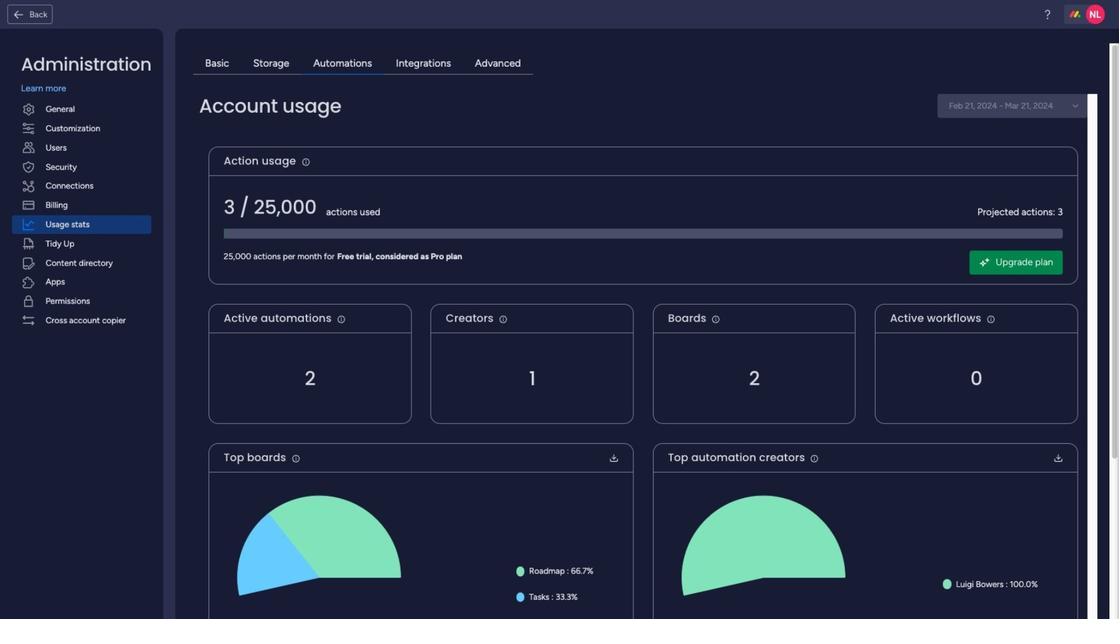 Task type: describe. For each thing, give the bounding box(es) containing it.
region for first export csv icon
[[209, 473, 633, 619]]

help image
[[1042, 8, 1054, 20]]



Task type: vqa. For each thing, say whether or not it's contained in the screenshot.
Noah Lott "image"
yes



Task type: locate. For each thing, give the bounding box(es) containing it.
1 horizontal spatial export csv image
[[1054, 453, 1064, 463]]

0 horizontal spatial region
[[209, 473, 633, 619]]

noah lott image
[[1087, 5, 1106, 24]]

back to workspace image
[[13, 8, 25, 20]]

region
[[209, 473, 633, 619], [654, 473, 1078, 619]]

1 export csv image from the left
[[609, 453, 619, 463]]

0 horizontal spatial export csv image
[[609, 453, 619, 463]]

2 export csv image from the left
[[1054, 453, 1064, 463]]

2 region from the left
[[654, 473, 1078, 619]]

1 horizontal spatial region
[[654, 473, 1078, 619]]

1 region from the left
[[209, 473, 633, 619]]

export csv image
[[609, 453, 619, 463], [1054, 453, 1064, 463]]

region for 1st export csv icon from the right
[[654, 473, 1078, 619]]



